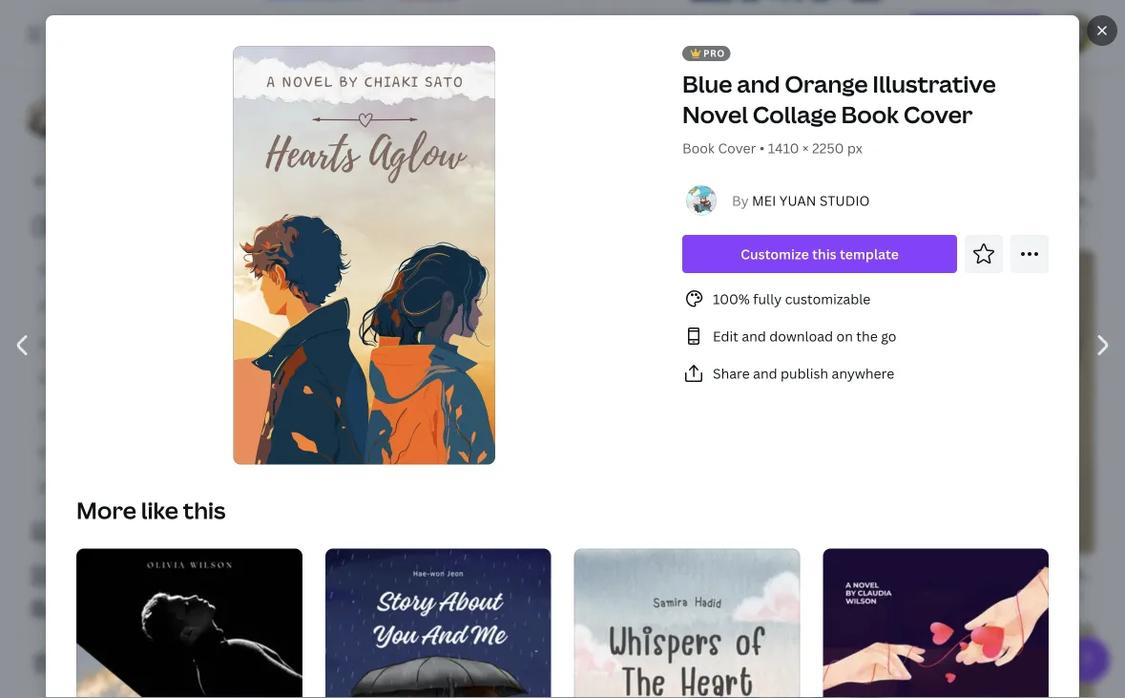 Task type: locate. For each thing, give the bounding box(es) containing it.
2 vertical spatial and
[[754, 364, 778, 382]]

cover inside beige elegant  my recipe boo book cover by marina zlochin
[[973, 212, 1006, 227]]

customize this template link
[[683, 235, 958, 273]]

1 vertical spatial this
[[183, 495, 226, 526]]

fully
[[754, 290, 782, 308]]

1410
[[768, 139, 800, 157]]

blue green illustrative watercolor kids fairy tale cover book image
[[264, 0, 454, 169]]

share
[[713, 364, 750, 382]]

by down beige elegant  my recipe boo link
[[1009, 212, 1023, 227]]

studio right lunar
[[846, 637, 883, 652]]

elegant inside beige elegant  my recipe boo book cover by marina zlochin
[[982, 191, 1031, 209]]

list
[[683, 287, 1049, 385]]

1 vertical spatial and
[[742, 327, 767, 345]]

and right share
[[754, 364, 778, 382]]

personal daily planner notebook book cover image
[[477, 0, 668, 238]]

create
[[61, 600, 104, 618]]

by mei yuan studio
[[732, 191, 870, 210]]

by left the yuliia
[[582, 643, 595, 659]]

edit and download on the go
[[713, 327, 897, 345]]

book cover by oksana zhurbei
[[302, 200, 470, 216]]

1 vertical spatial novel
[[1044, 565, 1082, 583]]

red floral vintage fantasy fairy book cover image
[[477, 307, 668, 612]]

0 horizontal spatial studio
[[662, 643, 698, 659]]

c
[[1122, 565, 1126, 583]]

0 horizontal spatial elegant
[[302, 553, 351, 571]]

green vintage novel book cover image
[[905, 624, 1095, 698]]

studio right jai
[[1069, 586, 1105, 601]]

cover
[[904, 99, 973, 130], [718, 139, 757, 157], [332, 200, 365, 216], [973, 212, 1006, 227], [769, 248, 808, 266], [760, 263, 792, 278], [523, 553, 561, 571], [332, 574, 365, 590], [973, 586, 1006, 601], [762, 622, 800, 640], [760, 637, 792, 652], [546, 643, 579, 659]]

on
[[837, 327, 854, 345]]

book inside beige elegant  my recipe boo book cover by marina zlochin
[[943, 212, 971, 227]]

go
[[882, 327, 897, 345]]

vintage
[[584, 622, 633, 640]]

dominique.
[[384, 574, 446, 590]]

0 horizontal spatial this
[[183, 495, 226, 526]]

recipe
[[1057, 191, 1101, 209]]

anywhere
[[832, 364, 895, 382]]

by down mystery
[[1009, 586, 1023, 601]]

2250
[[813, 139, 845, 157]]

mei yuan studio link
[[752, 191, 870, 210]]

book cover by hey jai studio link
[[943, 584, 1105, 603]]

studio inside red floral vintage fantasy fairy book cover book cover by yuliia frost studio
[[662, 643, 698, 659]]

book cover by oksana zhurbei link
[[302, 199, 470, 218]]

by
[[368, 200, 382, 216], [1009, 212, 1023, 227], [795, 263, 809, 278], [368, 574, 382, 590], [1009, 586, 1023, 601], [795, 637, 809, 652], [582, 643, 595, 659]]

icons link
[[27, 558, 237, 594]]

fantasy
[[636, 622, 687, 640]]

and inside blue and orange illustrative novel collage book cover book cover • 1410 × 2250 px
[[737, 68, 781, 99]]

novel inside brown mystery novel book c book cover by hey jai studio
[[1044, 565, 1082, 583]]

elegant left girl
[[302, 553, 351, 571]]

1 horizontal spatial studio
[[846, 637, 883, 652]]

create a team
[[61, 600, 151, 618]]

and right blue
[[737, 68, 781, 99]]

book cover by yuliia frost studio link
[[515, 641, 698, 661]]

and right 'edit'
[[742, 327, 767, 345]]

boo
[[1104, 191, 1126, 209]]

by left oksana
[[368, 200, 382, 216]]

novel
[[683, 99, 749, 130], [1044, 565, 1082, 583]]

blue and orange illustrative novel collage book cover image
[[233, 45, 497, 466]]

create a team button
[[15, 590, 248, 628]]

blue black white modern concept story about you and me book cover image
[[325, 549, 551, 698]]

book
[[842, 99, 900, 130], [683, 139, 715, 157], [302, 200, 330, 216], [943, 212, 971, 227], [733, 248, 766, 266], [729, 263, 757, 278], [487, 553, 520, 571], [1085, 565, 1119, 583], [302, 574, 330, 590], [943, 586, 971, 601], [725, 622, 758, 640], [729, 637, 757, 652], [515, 643, 543, 659]]

studio inside brown mystery novel book c book cover by hey jai studio
[[1069, 586, 1105, 601]]

and for share
[[754, 364, 778, 382]]

elegant
[[982, 191, 1031, 209], [302, 553, 351, 571]]

girl
[[354, 553, 377, 571]]

and for blue
[[737, 68, 781, 99]]

1 horizontal spatial elegant
[[982, 191, 1031, 209]]

0 vertical spatial this
[[813, 245, 837, 263]]

black and white modern minimalist love story book cover image
[[76, 549, 302, 698]]

•
[[760, 139, 765, 157]]

blue and green watercolor love story book cover image
[[574, 549, 800, 698]]

red floral vintage fantasy fairy book cover book cover by yuliia frost studio
[[515, 622, 800, 659]]

romance
[[423, 553, 483, 571]]

grey and purple elegant business proposal book cover image
[[691, 301, 882, 606]]

2 horizontal spatial studio
[[1069, 586, 1105, 601]]

by inside red floral vintage fantasy fairy book cover book cover by yuliia frost studio
[[582, 643, 595, 659]]

studio
[[1069, 586, 1105, 601], [846, 637, 883, 652], [662, 643, 698, 659]]

cover inside brown mystery novel book c book cover by hey jai studio
[[973, 586, 1006, 601]]

0 vertical spatial elegant
[[982, 191, 1031, 209]]

0 horizontal spatial novel
[[683, 99, 749, 130]]

studio down fantasy
[[662, 643, 698, 659]]

and
[[737, 68, 781, 99], [742, 327, 767, 345], [754, 364, 778, 382]]

novel up jai
[[1044, 565, 1082, 583]]

green simple life and nature book cover image
[[691, 675, 882, 698]]

100%
[[713, 290, 750, 308]]

1 horizontal spatial this
[[813, 245, 837, 263]]

0 vertical spatial novel
[[683, 99, 749, 130]]

photos
[[65, 523, 111, 541]]

edit
[[713, 327, 739, 345]]

this
[[813, 245, 837, 263], [183, 495, 226, 526]]

trash
[[61, 655, 96, 673]]

a
[[107, 600, 115, 618]]

1 horizontal spatial novel
[[1044, 565, 1082, 583]]

photo
[[380, 553, 420, 571]]

yuan
[[780, 191, 817, 210]]

photos link
[[27, 514, 237, 550]]

0 vertical spatial and
[[737, 68, 781, 99]]

None search field
[[552, 15, 781, 53]]

novel down the pro
[[683, 99, 749, 130]]

by inside the elegant girl photo romance book cover book cover by dominique.
[[368, 574, 382, 590]]

by down girl
[[368, 574, 382, 590]]

white minimalist mindset book cover image
[[477, 681, 668, 698]]

elegant girl photo romance book cover link
[[302, 552, 561, 573]]

download
[[770, 327, 834, 345]]

elegant up book cover by marina zlochin link
[[982, 191, 1031, 209]]

1 vertical spatial elegant
[[302, 553, 351, 571]]

blue
[[683, 68, 733, 99]]

notebook
[[666, 248, 730, 266]]

mei
[[752, 191, 777, 210]]



Task type: describe. For each thing, give the bounding box(es) containing it.
colorful illustration modern play kids book cover image
[[264, 613, 454, 698]]

zhurbei
[[428, 200, 470, 216]]

customize this template
[[741, 245, 899, 263]]

publish
[[781, 364, 829, 382]]

zlochin
[[1066, 212, 1107, 227]]

daily
[[575, 248, 609, 266]]

template
[[840, 245, 899, 263]]

planner
[[612, 248, 662, 266]]

beige elegant  my recipe boo book cover by marina zlochin
[[943, 191, 1126, 227]]

beige elegant  my recipe boo link
[[943, 189, 1126, 210]]

red
[[515, 622, 541, 640]]

and for edit
[[742, 327, 767, 345]]

orange
[[785, 68, 869, 99]]

brown mystery novel book c link
[[943, 563, 1126, 584]]

share and publish anywhere
[[713, 364, 895, 382]]

dark blue and black fairytale fantasy magic silhouette night sky fairy book cover image
[[691, 0, 882, 232]]

collage
[[753, 99, 837, 130]]

illustrative
[[873, 68, 997, 99]]

×
[[803, 139, 809, 157]]

book cover by lunar studio
[[729, 637, 883, 652]]

yuliia
[[598, 643, 628, 659]]

top level navigation element
[[168, 15, 506, 53]]

beige elegant  my recipe book cover image
[[905, 0, 1095, 181]]

brown
[[943, 565, 985, 583]]

beige
[[943, 191, 979, 209]]

like
[[141, 495, 178, 526]]

100% fully customizable
[[713, 290, 871, 308]]

by inside brown mystery novel book c book cover by hey jai studio
[[1009, 586, 1023, 601]]

team
[[118, 600, 151, 618]]

brown mystery novel book c book cover by hey jai studio
[[943, 565, 1126, 601]]

brown mystery novel book cover image
[[905, 250, 1095, 555]]

floral
[[544, 622, 581, 640]]

boikoanastasia
[[812, 263, 894, 278]]

trash link
[[15, 645, 248, 683]]

red floral vintage fantasy fairy book cover link
[[515, 620, 800, 641]]

oksana
[[384, 200, 425, 216]]

by inside beige elegant  my recipe boo book cover by marina zlochin
[[1009, 212, 1023, 227]]

customize
[[741, 245, 810, 263]]

studio
[[820, 191, 870, 210]]

elegant girl photo romance book cover book cover by dominique.
[[302, 553, 561, 590]]

blue and orange illustrative novel collage book cover book cover • 1410 × 2250 px
[[683, 68, 997, 157]]

by
[[732, 191, 749, 210]]

personal daily planner notebook book cover
[[515, 248, 808, 266]]

more
[[76, 495, 136, 526]]

pro
[[704, 47, 726, 60]]

by up 100% fully customizable
[[795, 263, 809, 278]]

personal
[[515, 248, 572, 266]]

fairy
[[690, 622, 722, 640]]

book cover by dominique. link
[[302, 573, 454, 592]]

customizable
[[786, 290, 871, 308]]

hey
[[1025, 586, 1047, 601]]

jai
[[1050, 586, 1066, 601]]

book cover by boikoanastasia link
[[729, 261, 894, 280]]

book cover by boikoanastasia
[[729, 263, 894, 278]]

more like this
[[76, 495, 226, 526]]

cute simple illustrative love romance book cover image
[[823, 549, 1049, 698]]

lunar
[[812, 637, 844, 652]]

marina
[[1025, 212, 1064, 227]]

novel inside blue and orange illustrative novel collage book cover book cover • 1410 × 2250 px
[[683, 99, 749, 130]]

icons
[[65, 567, 100, 585]]

elegant girl photo romance book cover image
[[264, 239, 454, 543]]

the
[[857, 327, 878, 345]]

by left lunar
[[795, 637, 809, 652]]

frost
[[630, 643, 659, 659]]

mystery
[[988, 565, 1041, 583]]

book cover by marina zlochin link
[[943, 210, 1107, 229]]

px
[[848, 139, 863, 157]]

list containing 100% fully customizable
[[683, 287, 1049, 385]]

my
[[1034, 191, 1054, 209]]

elegant inside the elegant girl photo romance book cover book cover by dominique.
[[302, 553, 351, 571]]



Task type: vqa. For each thing, say whether or not it's contained in the screenshot.
LOGIN
no



